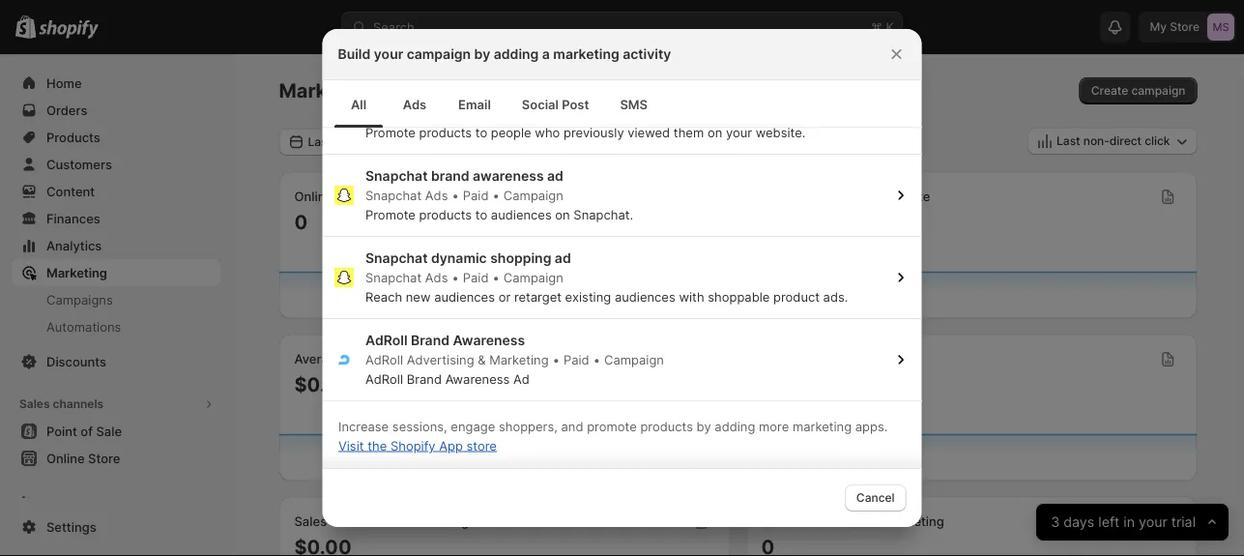 Task type: vqa. For each thing, say whether or not it's contained in the screenshot.


Task type: locate. For each thing, give the bounding box(es) containing it.
ads.
[[823, 289, 848, 304]]

0 horizontal spatial sales
[[19, 397, 50, 411]]

campaign down "awareness"
[[503, 188, 563, 203]]

2 promote from the top
[[365, 207, 415, 222]]

shopify image
[[39, 20, 99, 39]]

sales for sales attributed to marketing
[[295, 514, 327, 529]]

campaign up promote
[[604, 352, 664, 367]]

2 vertical spatial adroll
[[365, 371, 403, 386]]

store down engage
[[466, 438, 497, 453]]

apps.
[[855, 419, 888, 434]]

ads up 'new'
[[425, 270, 448, 285]]

snapchat
[[365, 168, 427, 184], [365, 188, 421, 203], [365, 250, 427, 266], [365, 270, 421, 285]]

add apps
[[46, 520, 104, 535]]

your down search
[[374, 46, 404, 62]]

0 horizontal spatial online
[[295, 189, 333, 204]]

0 vertical spatial awareness
[[453, 332, 525, 349]]

ad for snapchat dynamic shopping ad
[[555, 250, 571, 266]]

to for promote products to people who previously viewed them on your website.
[[475, 125, 487, 140]]

retarget
[[514, 289, 561, 304]]

your
[[374, 46, 404, 62], [726, 125, 752, 140]]

on right them
[[707, 125, 722, 140]]

0 horizontal spatial adding
[[494, 46, 539, 62]]

paid inside snapchat dynamic shopping ad snapchat ads • paid • campaign reach new audiences or retarget existing audiences with shoppable product ads.
[[463, 270, 488, 285]]

brand
[[431, 168, 469, 184]]

1 horizontal spatial store
[[466, 438, 497, 453]]

ads right all
[[403, 97, 426, 112]]

order
[[347, 352, 379, 367]]

sales channels button
[[12, 391, 221, 418]]

paid for dynamic
[[463, 270, 488, 285]]

adroll left advertising
[[365, 352, 403, 367]]

add
[[46, 520, 71, 535]]

ad
[[547, 168, 563, 184], [555, 250, 571, 266]]

to
[[475, 125, 487, 140], [475, 207, 487, 222], [393, 514, 406, 529], [869, 514, 881, 529]]

1 horizontal spatial online
[[762, 189, 800, 204]]

sms
[[620, 97, 648, 112]]

adding inside increase sessions, engage shoppers, and promote products by adding more marketing apps. visit the shopify app store
[[715, 419, 755, 434]]

products down 'brand'
[[419, 207, 472, 222]]

1 vertical spatial ads
[[425, 188, 448, 203]]

marketing
[[279, 79, 375, 103], [46, 265, 107, 280], [489, 352, 549, 367]]

1 horizontal spatial marketing
[[279, 79, 375, 103]]

store inside increase sessions, engage shoppers, and promote products by adding more marketing apps. visit the shopify app store
[[466, 438, 497, 453]]

2 vertical spatial campaign
[[604, 352, 664, 367]]

store left sessions
[[336, 189, 367, 204]]

0 horizontal spatial your
[[374, 46, 404, 62]]

0 vertical spatial campaign
[[407, 46, 471, 62]]

0 vertical spatial paid
[[463, 188, 488, 203]]

to for sales attributed to marketing
[[393, 514, 406, 529]]

brand
[[411, 332, 449, 349], [406, 371, 442, 386]]

brand down advertising
[[406, 371, 442, 386]]

1 horizontal spatial attributed
[[806, 514, 866, 529]]

0 vertical spatial by
[[474, 46, 491, 62]]

social
[[522, 97, 558, 112]]

attributed down visit
[[330, 514, 390, 529]]

ads down 'brand'
[[425, 188, 448, 203]]

attributed
[[330, 514, 390, 529], [806, 514, 866, 529]]

2 attributed from the left
[[806, 514, 866, 529]]

2 snapchat from the top
[[365, 188, 421, 203]]

brand up advertising
[[411, 332, 449, 349]]

shopify
[[390, 438, 435, 453]]

marketing right more
[[793, 419, 852, 434]]

ad inside snapchat brand awareness ad snapchat ads • paid • campaign promote products to audiences on snapchat.
[[547, 168, 563, 184]]

1 horizontal spatial your
[[726, 125, 752, 140]]

• down dynamic
[[452, 270, 459, 285]]

by up email
[[474, 46, 491, 62]]

1 vertical spatial brand
[[406, 371, 442, 386]]

2 vertical spatial ads
[[425, 270, 448, 285]]

apps
[[74, 520, 104, 535]]

1 vertical spatial awareness
[[445, 371, 510, 386]]

1 attributed from the left
[[330, 514, 390, 529]]

1 horizontal spatial sales
[[295, 514, 327, 529]]

all button
[[330, 81, 386, 128]]

create campaign
[[1092, 84, 1186, 98]]

products inside snapchat brand awareness ad snapchat ads • paid • campaign promote products to audiences on snapchat.
[[419, 207, 472, 222]]

• down "awareness"
[[492, 188, 499, 203]]

ad right the shopping
[[555, 250, 571, 266]]

0 vertical spatial marketing
[[279, 79, 375, 103]]

2 vertical spatial marketing
[[489, 352, 549, 367]]

email button
[[443, 81, 506, 128]]

ad for snapchat brand awareness ad
[[547, 168, 563, 184]]

orders
[[762, 514, 803, 529]]

audiences inside snapchat brand awareness ad snapchat ads • paid • campaign promote products to audiences on snapchat.
[[491, 207, 552, 222]]

1 horizontal spatial adding
[[715, 419, 755, 434]]

or
[[498, 289, 510, 304]]

1 vertical spatial campaign
[[1132, 84, 1186, 98]]

to down "awareness"
[[475, 207, 487, 222]]

1 horizontal spatial campaign
[[1132, 84, 1186, 98]]

0 vertical spatial ads
[[403, 97, 426, 112]]

to down email
[[475, 125, 487, 140]]

2 online from the left
[[762, 189, 800, 204]]

add apps button
[[12, 515, 221, 542]]

1 vertical spatial by
[[696, 419, 711, 434]]

ad
[[513, 371, 529, 386]]

1 vertical spatial adding
[[715, 419, 755, 434]]

⌘
[[871, 19, 883, 34]]

ads inside button
[[403, 97, 426, 112]]

1 vertical spatial sales
[[295, 514, 327, 529]]

to down the cancel button
[[869, 514, 881, 529]]

adroll
[[365, 332, 407, 349], [365, 352, 403, 367], [365, 371, 403, 386]]

awareness
[[453, 332, 525, 349], [445, 371, 510, 386]]

store
[[336, 189, 367, 204], [803, 189, 834, 204], [466, 438, 497, 453]]

to down shopify
[[393, 514, 406, 529]]

0 vertical spatial on
[[707, 125, 722, 140]]

online
[[295, 189, 333, 204], [762, 189, 800, 204]]

store for sessions
[[336, 189, 367, 204]]

• down 'brand'
[[452, 188, 459, 203]]

0 horizontal spatial campaign
[[407, 46, 471, 62]]

all
[[351, 97, 366, 112]]

marketing down build
[[279, 79, 375, 103]]

cancel button
[[845, 485, 907, 512]]

0 horizontal spatial on
[[555, 207, 570, 222]]

attributed for sales
[[330, 514, 390, 529]]

0 vertical spatial your
[[374, 46, 404, 62]]

paid down dynamic
[[463, 270, 488, 285]]

campaign inside snapchat dynamic shopping ad snapchat ads • paid • campaign reach new audiences or retarget existing audiences with shoppable product ads.
[[503, 270, 563, 285]]

viewed
[[628, 125, 670, 140]]

0 horizontal spatial attributed
[[330, 514, 390, 529]]

shoppable
[[708, 289, 770, 304]]

campaign inside adroll brand awareness adroll advertising & marketing • paid • campaign adroll brand awareness ad
[[604, 352, 664, 367]]

2 adroll from the top
[[365, 352, 403, 367]]

1 vertical spatial adroll
[[365, 352, 403, 367]]

campaign inside snapchat brand awareness ad snapchat ads • paid • campaign promote products to audiences on snapchat.
[[503, 188, 563, 203]]

advertising
[[406, 352, 474, 367]]

audiences down "awareness"
[[491, 207, 552, 222]]

0 vertical spatial campaign
[[503, 188, 563, 203]]

marketing up 'ad'
[[489, 352, 549, 367]]

sales
[[19, 397, 50, 411], [295, 514, 327, 529]]

1 vertical spatial on
[[555, 207, 570, 222]]

attributed down the cancel button
[[806, 514, 866, 529]]

on left snapchat.
[[555, 207, 570, 222]]

rate
[[907, 189, 931, 204]]

1 snapchat from the top
[[365, 168, 427, 184]]

&
[[478, 352, 486, 367]]

promote inside snapchat brand awareness ad snapchat ads • paid • campaign promote products to audiences on snapchat.
[[365, 207, 415, 222]]

campaign
[[407, 46, 471, 62], [1132, 84, 1186, 98]]

discounts
[[46, 354, 106, 369]]

audiences left with
[[615, 289, 675, 304]]

ads inside snapchat dynamic shopping ad snapchat ads • paid • campaign reach new audiences or retarget existing audiences with shoppable product ads.
[[425, 270, 448, 285]]

campaign for shopping
[[503, 270, 563, 285]]

1 vertical spatial promote
[[365, 207, 415, 222]]

to inside snapchat brand awareness ad snapchat ads • paid • campaign promote products to audiences on snapchat.
[[475, 207, 487, 222]]

adroll down the value
[[365, 371, 403, 386]]

on
[[707, 125, 722, 140], [555, 207, 570, 222]]

products right promote
[[640, 419, 693, 434]]

promote products to people who previously viewed them on your website.
[[365, 125, 806, 140]]

online up 0
[[295, 189, 333, 204]]

1 vertical spatial campaign
[[503, 270, 563, 285]]

adding left more
[[715, 419, 755, 434]]

1 vertical spatial products
[[419, 207, 472, 222]]

0 horizontal spatial store
[[336, 189, 367, 204]]

awareness
[[473, 168, 544, 184]]

ads for dynamic
[[425, 270, 448, 285]]

ad inside snapchat dynamic shopping ad snapchat ads • paid • campaign reach new audiences or retarget existing audiences with shoppable product ads.
[[555, 250, 571, 266]]

3 adroll from the top
[[365, 371, 403, 386]]

2 vertical spatial products
[[640, 419, 693, 434]]

paid
[[463, 188, 488, 203], [463, 270, 488, 285], [563, 352, 589, 367]]

paid down 'brand'
[[463, 188, 488, 203]]

ads inside snapchat brand awareness ad snapchat ads • paid • campaign promote products to audiences on snapchat.
[[425, 188, 448, 203]]

0 vertical spatial sales
[[19, 397, 50, 411]]

products down email
[[419, 125, 472, 140]]

awareness down &
[[445, 371, 510, 386]]

promote down sessions
[[365, 207, 415, 222]]

paid for brand
[[463, 188, 488, 203]]

promote
[[365, 125, 415, 140], [365, 207, 415, 222]]

visit
[[338, 438, 364, 453]]

paid inside snapchat brand awareness ad snapchat ads • paid • campaign promote products to audiences on snapchat.
[[463, 188, 488, 203]]

adding
[[494, 46, 539, 62], [715, 419, 755, 434]]

by left more
[[696, 419, 711, 434]]

tab list containing all
[[330, 80, 915, 128]]

average
[[295, 352, 344, 367]]

campaign right create
[[1132, 84, 1186, 98]]

marketing inside adroll brand awareness adroll advertising & marketing • paid • campaign adroll brand awareness ad
[[489, 352, 549, 367]]

campaigns link
[[12, 286, 221, 313]]

sales inside button
[[19, 397, 50, 411]]

campaign for awareness
[[503, 188, 563, 203]]

marketing
[[554, 46, 620, 62], [793, 419, 852, 434], [409, 514, 469, 529], [885, 514, 945, 529]]

0 vertical spatial brand
[[411, 332, 449, 349]]

on inside snapchat brand awareness ad snapchat ads • paid • campaign promote products to audiences on snapchat.
[[555, 207, 570, 222]]

campaign up the retarget
[[503, 270, 563, 285]]

promote down all
[[365, 125, 415, 140]]

products
[[419, 125, 472, 140], [419, 207, 472, 222], [640, 419, 693, 434]]

1 horizontal spatial by
[[696, 419, 711, 434]]

0 vertical spatial adroll
[[365, 332, 407, 349]]

0 vertical spatial products
[[419, 125, 472, 140]]

snapchat dynamic shopping ad snapchat ads • paid • campaign reach new audiences or retarget existing audiences with shoppable product ads.
[[365, 250, 848, 304]]

0 horizontal spatial marketing
[[46, 265, 107, 280]]

marketing down app
[[409, 514, 469, 529]]

1 vertical spatial your
[[726, 125, 752, 140]]

0 vertical spatial ad
[[547, 168, 563, 184]]

campaign
[[503, 188, 563, 203], [503, 270, 563, 285], [604, 352, 664, 367]]

online down website.
[[762, 189, 800, 204]]

your left website.
[[726, 125, 752, 140]]

1 adroll from the top
[[365, 332, 407, 349]]

apps
[[19, 494, 49, 508]]

paid inside adroll brand awareness adroll advertising & marketing • paid • campaign adroll brand awareness ad
[[563, 352, 589, 367]]

1 vertical spatial paid
[[463, 270, 488, 285]]

• down the retarget
[[552, 352, 559, 367]]

marketing up the campaigns at the bottom of page
[[46, 265, 107, 280]]

engage
[[451, 419, 495, 434]]

ads
[[403, 97, 426, 112], [425, 188, 448, 203], [425, 270, 448, 285]]

apps button
[[12, 487, 221, 515]]

adroll up the value
[[365, 332, 407, 349]]

campaign down search
[[407, 46, 471, 62]]

2 vertical spatial paid
[[563, 352, 589, 367]]

attributed for orders
[[806, 514, 866, 529]]

store left conversion
[[803, 189, 834, 204]]

the
[[367, 438, 387, 453]]

ad down 'who' at the top left of the page
[[547, 168, 563, 184]]

2 horizontal spatial store
[[803, 189, 834, 204]]

awareness up &
[[453, 332, 525, 349]]

products inside increase sessions, engage shoppers, and promote products by adding more marketing apps. visit the shopify app store
[[640, 419, 693, 434]]

paid down existing
[[563, 352, 589, 367]]

2 horizontal spatial marketing
[[489, 352, 549, 367]]

1 vertical spatial ad
[[555, 250, 571, 266]]

tab list
[[330, 80, 915, 128]]

0 vertical spatial promote
[[365, 125, 415, 140]]

1 online from the left
[[295, 189, 333, 204]]

adding left a
[[494, 46, 539, 62]]



Task type: describe. For each thing, give the bounding box(es) containing it.
channels
[[53, 397, 104, 411]]

marketing down the cancel button
[[885, 514, 945, 529]]

audiences down dynamic
[[434, 289, 495, 304]]

who
[[535, 125, 560, 140]]

home
[[46, 75, 82, 90]]

sessions,
[[392, 419, 447, 434]]

increase sessions, engage shoppers, and promote products by adding more marketing apps. visit the shopify app store
[[338, 419, 888, 453]]

orders attributed to marketing
[[762, 514, 945, 529]]

create campaign button
[[1080, 77, 1198, 104]]

activity
[[623, 46, 672, 62]]

promote
[[587, 419, 637, 434]]

online for online store sessions
[[295, 189, 333, 204]]

marketing right a
[[554, 46, 620, 62]]

marketing inside increase sessions, engage shoppers, and promote products by adding more marketing apps. visit the shopify app store
[[793, 419, 852, 434]]

more
[[759, 419, 789, 434]]

snapchat.
[[573, 207, 633, 222]]

0 horizontal spatial by
[[474, 46, 491, 62]]

automations link
[[12, 313, 221, 340]]

previously
[[563, 125, 624, 140]]

discounts link
[[12, 348, 221, 375]]

adroll brand awareness adroll advertising & marketing • paid • campaign adroll brand awareness ad
[[365, 332, 664, 386]]

• up or
[[492, 270, 499, 285]]

store for conversion
[[803, 189, 834, 204]]

dynamic
[[431, 250, 487, 266]]

increase
[[338, 419, 389, 434]]

sms button
[[604, 81, 663, 128]]

conversion
[[838, 189, 904, 204]]

average order value
[[295, 352, 415, 367]]

online store conversion rate
[[762, 189, 931, 204]]

existing
[[565, 289, 611, 304]]

ads button
[[386, 81, 443, 128]]

settings
[[46, 519, 96, 534]]

value
[[383, 352, 415, 367]]

4 snapchat from the top
[[365, 270, 421, 285]]

search
[[373, 19, 415, 34]]

sales channels
[[19, 397, 104, 411]]

1 horizontal spatial on
[[707, 125, 722, 140]]

post
[[562, 97, 589, 112]]

email
[[458, 97, 491, 112]]

social post
[[522, 97, 589, 112]]

• down existing
[[593, 352, 600, 367]]

by inside increase sessions, engage shoppers, and promote products by adding more marketing apps. visit the shopify app store
[[696, 419, 711, 434]]

0 vertical spatial adding
[[494, 46, 539, 62]]

ads for brand
[[425, 188, 448, 203]]

campaign inside button
[[1132, 84, 1186, 98]]

build your campaign by adding a marketing activity dialog
[[0, 0, 1245, 527]]

build your campaign by adding a marketing activity
[[338, 46, 672, 62]]

people
[[491, 125, 531, 140]]

3 snapchat from the top
[[365, 250, 427, 266]]

new
[[405, 289, 430, 304]]

to for orders attributed to marketing
[[869, 514, 881, 529]]

home link
[[12, 70, 221, 97]]

settings link
[[12, 514, 221, 541]]

k
[[886, 19, 895, 34]]

build
[[338, 46, 371, 62]]

a
[[542, 46, 550, 62]]

visit the shopify app store link
[[338, 438, 497, 453]]

shopping
[[490, 250, 551, 266]]

campaign inside dialog
[[407, 46, 471, 62]]

campaigns
[[46, 292, 113, 307]]

0
[[295, 210, 308, 234]]

online for online store conversion rate
[[762, 189, 800, 204]]

$0.00
[[295, 372, 352, 396]]

shoppers,
[[499, 419, 557, 434]]

them
[[673, 125, 704, 140]]

sales for sales channels
[[19, 397, 50, 411]]

sales attributed to marketing
[[295, 514, 469, 529]]

create
[[1092, 84, 1129, 98]]

tab list inside build your campaign by adding a marketing activity dialog
[[330, 80, 915, 128]]

website.
[[756, 125, 806, 140]]

1 vertical spatial marketing
[[46, 265, 107, 280]]

app
[[439, 438, 463, 453]]

online store sessions
[[295, 189, 423, 204]]

snapchat brand awareness ad snapchat ads • paid • campaign promote products to audiences on snapchat.
[[365, 168, 633, 222]]

sessions
[[370, 189, 423, 204]]

reach
[[365, 289, 402, 304]]

automations
[[46, 319, 121, 334]]

and
[[561, 419, 583, 434]]

cancel
[[857, 491, 895, 505]]

social post button
[[506, 81, 604, 128]]

marketing link
[[12, 259, 221, 286]]

⌘ k
[[871, 19, 895, 34]]

1 promote from the top
[[365, 125, 415, 140]]

with
[[679, 289, 704, 304]]

product
[[773, 289, 820, 304]]



